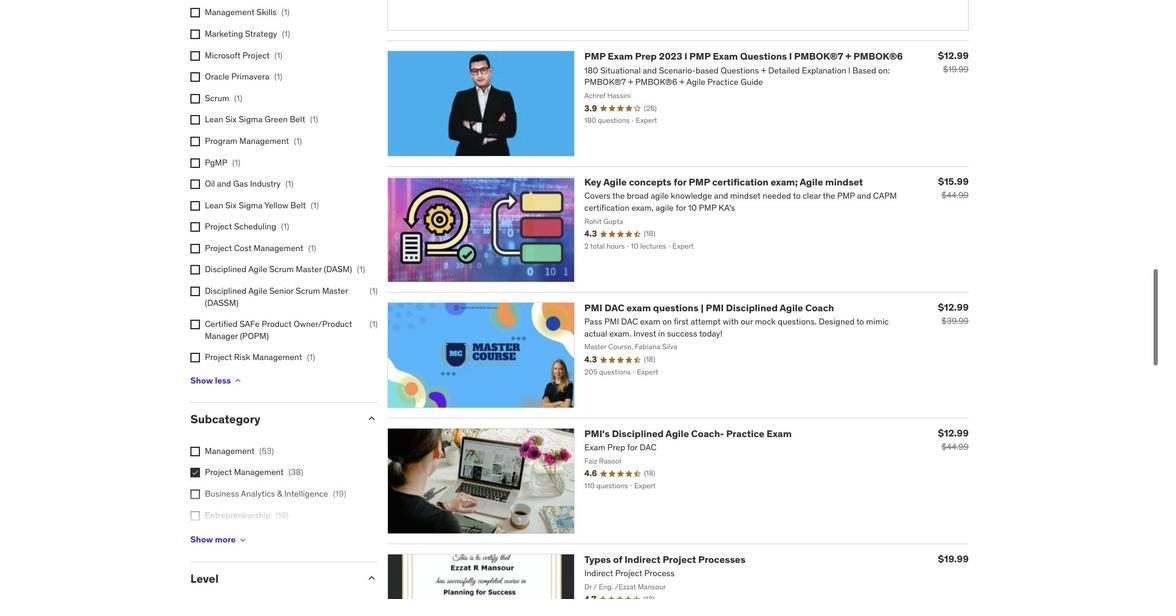 Task type: vqa. For each thing, say whether or not it's contained in the screenshot.
Search for anything 'text field'
no



Task type: locate. For each thing, give the bounding box(es) containing it.
$44.99 inside $15.99 $44.99
[[942, 190, 969, 201]]

xsmall image for marketing strategy
[[190, 29, 200, 39]]

xsmall image for project cost management
[[190, 244, 200, 254]]

(popm)
[[240, 331, 269, 342]]

xsmall image
[[190, 8, 200, 18], [190, 51, 200, 61], [190, 94, 200, 103], [190, 115, 200, 125], [190, 158, 200, 168], [190, 180, 200, 189], [190, 223, 200, 232], [190, 244, 200, 254], [190, 287, 200, 297], [233, 376, 243, 386], [190, 490, 200, 500], [190, 511, 200, 521], [238, 536, 248, 545]]

1 vertical spatial sigma
[[239, 200, 263, 211]]

pmp right 2023 on the right
[[689, 50, 711, 62]]

xsmall image for project management
[[190, 468, 200, 478]]

l
[[685, 50, 687, 62], [789, 50, 792, 62]]

(dasm)
[[324, 264, 352, 275]]

types
[[584, 554, 611, 566]]

belt right green
[[290, 114, 305, 125]]

lean down oil
[[205, 200, 223, 211]]

program
[[205, 136, 237, 146]]

3 xsmall image from the top
[[190, 137, 200, 146]]

2 vertical spatial $12.99
[[938, 427, 969, 439]]

2 $12.99 from the top
[[938, 301, 969, 313]]

disciplined
[[205, 264, 247, 275], [205, 286, 247, 297], [726, 302, 778, 314], [612, 428, 664, 440]]

exam left questions
[[713, 50, 738, 62]]

lean for lean six sigma green belt
[[205, 114, 223, 125]]

0 horizontal spatial pmi
[[584, 302, 602, 314]]

0 vertical spatial $44.99
[[942, 190, 969, 201]]

1 vertical spatial show
[[190, 535, 213, 546]]

1 xsmall image from the top
[[190, 29, 200, 39]]

marketing strategy (1)
[[205, 28, 290, 39]]

xsmall image for management
[[190, 447, 200, 457]]

xsmall image for business analytics & intelligence
[[190, 490, 200, 500]]

2 xsmall image from the top
[[190, 72, 200, 82]]

xsmall image
[[190, 29, 200, 39], [190, 72, 200, 82], [190, 137, 200, 146], [190, 201, 200, 211], [190, 265, 200, 275], [190, 320, 200, 330], [190, 353, 200, 363], [190, 447, 200, 457], [190, 468, 200, 478]]

microsoft
[[205, 50, 241, 61]]

project left scheduling
[[205, 221, 232, 232]]

1 vertical spatial $19.99
[[938, 553, 969, 565]]

belt for lean six sigma green belt
[[290, 114, 305, 125]]

6 xsmall image from the top
[[190, 320, 200, 330]]

pmi left dac
[[584, 302, 602, 314]]

pmi right |
[[706, 302, 724, 314]]

project down strategy
[[243, 50, 270, 61]]

pmi's disciplined agile coach- practice exam
[[584, 428, 792, 440]]

certified safe product owner/product manager (popm)
[[205, 319, 352, 342]]

sigma down oil and gas industry (1)
[[239, 200, 263, 211]]

2 $44.99 from the top
[[942, 442, 969, 452]]

1 $12.99 from the top
[[938, 50, 969, 62]]

1 vertical spatial scrum
[[269, 264, 294, 275]]

&
[[277, 489, 282, 500]]

owner/product
[[294, 319, 352, 330]]

show left more
[[190, 535, 213, 546]]

2 horizontal spatial scrum
[[296, 286, 320, 297]]

xsmall image for management skills
[[190, 8, 200, 18]]

show
[[190, 375, 213, 386], [190, 535, 213, 546]]

0 horizontal spatial scrum
[[205, 93, 229, 103]]

show less button
[[190, 369, 243, 393]]

of
[[613, 554, 623, 566]]

2023
[[659, 50, 682, 62]]

$12.99 $39.99
[[938, 301, 969, 327]]

4 xsmall image from the top
[[190, 201, 200, 211]]

lean up the program
[[205, 114, 223, 125]]

small image
[[366, 413, 378, 425]]

0 horizontal spatial l
[[685, 50, 687, 62]]

processes
[[698, 554, 746, 566]]

scrum inside disciplined agile senior scrum master (dassm)
[[296, 286, 320, 297]]

management up disciplined agile scrum master (dasm) (1)
[[254, 243, 303, 254]]

scrum up the senior
[[269, 264, 294, 275]]

lean six sigma yellow belt (1)
[[205, 200, 319, 211]]

l right questions
[[789, 50, 792, 62]]

agile left coach
[[780, 302, 803, 314]]

2 vertical spatial scrum
[[296, 286, 320, 297]]

project up the business
[[205, 467, 232, 478]]

1 vertical spatial master
[[322, 286, 348, 297]]

7 xsmall image from the top
[[190, 353, 200, 363]]

human resources
[[205, 532, 274, 542]]

0 vertical spatial show
[[190, 375, 213, 386]]

2 show from the top
[[190, 535, 213, 546]]

exam right "practice"
[[767, 428, 792, 440]]

pmp left prep
[[584, 50, 606, 62]]

0 horizontal spatial exam
[[608, 50, 633, 62]]

certification
[[712, 176, 769, 188]]

0 vertical spatial lean
[[205, 114, 223, 125]]

show for show less
[[190, 375, 213, 386]]

project
[[243, 50, 270, 61], [205, 221, 232, 232], [205, 243, 232, 254], [205, 352, 232, 363], [205, 467, 232, 478], [663, 554, 696, 566]]

oracle primavera (1)
[[205, 71, 282, 82]]

belt
[[290, 114, 305, 125], [290, 200, 306, 211]]

and
[[217, 178, 231, 189]]

xsmall image for scrum
[[190, 94, 200, 103]]

product
[[262, 319, 292, 330]]

xsmall image for certified safe product owner/product manager (popm)
[[190, 320, 200, 330]]

9 xsmall image from the top
[[190, 468, 200, 478]]

level
[[190, 572, 219, 586]]

show inside button
[[190, 535, 213, 546]]

master down (dasm)
[[322, 286, 348, 297]]

agile down project cost management (1)
[[248, 264, 267, 275]]

business
[[205, 489, 239, 500]]

2 sigma from the top
[[239, 200, 263, 211]]

0 vertical spatial $12.99
[[938, 50, 969, 62]]

0 vertical spatial master
[[296, 264, 322, 275]]

management up analytics
[[234, 467, 284, 478]]

2 horizontal spatial exam
[[767, 428, 792, 440]]

six
[[225, 114, 237, 125], [225, 200, 237, 211]]

$44.99 inside $12.99 $44.99
[[942, 442, 969, 452]]

management up marketing
[[205, 7, 255, 18]]

coach-
[[691, 428, 724, 440]]

pmi
[[584, 302, 602, 314], [706, 302, 724, 314]]

agile left the senior
[[248, 286, 267, 297]]

show inside button
[[190, 375, 213, 386]]

intelligence
[[284, 489, 328, 500]]

$12.99 $44.99
[[938, 427, 969, 452]]

1 $44.99 from the top
[[942, 190, 969, 201]]

master left (dasm)
[[296, 264, 322, 275]]

scrum down oracle
[[205, 93, 229, 103]]

more
[[215, 535, 236, 546]]

0 vertical spatial sigma
[[239, 114, 263, 125]]

$19.99 inside $12.99 $19.99
[[943, 64, 969, 75]]

level button
[[190, 572, 356, 586]]

oil and gas industry (1)
[[205, 178, 294, 189]]

sigma for yellow
[[239, 200, 263, 211]]

1 lean from the top
[[205, 114, 223, 125]]

agile inside disciplined agile senior scrum master (dassm)
[[248, 286, 267, 297]]

1 vertical spatial belt
[[290, 200, 306, 211]]

(dassm)
[[205, 297, 239, 308]]

strategy
[[245, 28, 277, 39]]

$19.99
[[943, 64, 969, 75], [938, 553, 969, 565]]

dac
[[605, 302, 625, 314]]

xsmall image for oil and gas industry
[[190, 180, 200, 189]]

six down and
[[225, 200, 237, 211]]

project for project risk management
[[205, 352, 232, 363]]

(19)
[[333, 489, 346, 500]]

xsmall image for entrepreneurship
[[190, 511, 200, 521]]

1 vertical spatial $44.99
[[942, 442, 969, 452]]

belt right yellow
[[290, 200, 306, 211]]

(1)
[[282, 7, 290, 18], [282, 28, 290, 39], [275, 50, 283, 61], [274, 71, 282, 82], [234, 93, 242, 103], [310, 114, 318, 125], [294, 136, 302, 146], [232, 157, 240, 168], [285, 178, 294, 189], [311, 200, 319, 211], [281, 221, 289, 232], [308, 243, 316, 254], [357, 264, 365, 275], [370, 286, 378, 297], [370, 319, 378, 330], [307, 352, 315, 363]]

sigma for green
[[239, 114, 263, 125]]

$39.99
[[942, 316, 969, 327]]

1 vertical spatial $12.99
[[938, 301, 969, 313]]

xsmall image for disciplined agile senior scrum master (dassm)
[[190, 287, 200, 297]]

$12.99 $19.99
[[938, 50, 969, 75]]

8 xsmall image from the top
[[190, 447, 200, 457]]

business analytics & intelligence (19)
[[205, 489, 346, 500]]

1 vertical spatial lean
[[205, 200, 223, 211]]

agile
[[603, 176, 627, 188], [800, 176, 823, 188], [248, 264, 267, 275], [248, 286, 267, 297], [780, 302, 803, 314], [666, 428, 689, 440]]

1 show from the top
[[190, 375, 213, 386]]

scrum (1)
[[205, 93, 242, 103]]

(38)
[[289, 467, 303, 478]]

six down scrum (1)
[[225, 114, 237, 125]]

disciplined up (dassm)
[[205, 286, 247, 297]]

scrum
[[205, 93, 229, 103], [269, 264, 294, 275], [296, 286, 320, 297]]

project left cost
[[205, 243, 232, 254]]

2 lean from the top
[[205, 200, 223, 211]]

$44.99 for $15.99
[[942, 190, 969, 201]]

yellow
[[264, 200, 288, 211]]

1 sigma from the top
[[239, 114, 263, 125]]

0 vertical spatial $19.99
[[943, 64, 969, 75]]

1 horizontal spatial pmi
[[706, 302, 724, 314]]

scrum right the senior
[[296, 286, 320, 297]]

exam
[[627, 302, 651, 314]]

sigma up program management (1)
[[239, 114, 263, 125]]

disciplined right |
[[726, 302, 778, 314]]

5 xsmall image from the top
[[190, 265, 200, 275]]

exam left prep
[[608, 50, 633, 62]]

2 l from the left
[[789, 50, 792, 62]]

management down "subcategory"
[[205, 446, 255, 457]]

pmp exam prep 2023 l pmp exam questions l pmbok®7 + pmbok®6
[[584, 50, 903, 62]]

0 vertical spatial belt
[[290, 114, 305, 125]]

$44.99 for $12.99
[[942, 442, 969, 452]]

1 horizontal spatial l
[[789, 50, 792, 62]]

key agile concepts for pmp certification exam; agile mindset link
[[584, 176, 863, 188]]

lean six sigma green belt (1)
[[205, 114, 318, 125]]

1 six from the top
[[225, 114, 237, 125]]

senior
[[269, 286, 294, 297]]

$44.99
[[942, 190, 969, 201], [942, 442, 969, 452]]

0 vertical spatial six
[[225, 114, 237, 125]]

agile right exam;
[[800, 176, 823, 188]]

show more button
[[190, 528, 248, 552]]

show left less
[[190, 375, 213, 386]]

+
[[846, 50, 852, 62]]

mindset
[[825, 176, 863, 188]]

project right the indirect
[[663, 554, 696, 566]]

disciplined agile senior scrum master (dassm)
[[205, 286, 348, 308]]

xsmall image for program management
[[190, 137, 200, 146]]

project down manager
[[205, 352, 232, 363]]

xsmall image for oracle primavera
[[190, 72, 200, 82]]

xsmall image for project risk management
[[190, 353, 200, 363]]

six for lean six sigma yellow belt (1)
[[225, 200, 237, 211]]

belt for lean six sigma yellow belt
[[290, 200, 306, 211]]

risk
[[234, 352, 250, 363]]

exam;
[[771, 176, 798, 188]]

l right 2023 on the right
[[685, 50, 687, 62]]

agile right key
[[603, 176, 627, 188]]

key
[[584, 176, 601, 188]]

1 vertical spatial six
[[225, 200, 237, 211]]

2 six from the top
[[225, 200, 237, 211]]



Task type: describe. For each thing, give the bounding box(es) containing it.
small image
[[366, 572, 378, 584]]

oil
[[205, 178, 215, 189]]

$12.99 for coach
[[938, 301, 969, 313]]

analytics
[[241, 489, 275, 500]]

resources
[[234, 532, 274, 542]]

questions
[[740, 50, 787, 62]]

less
[[215, 375, 231, 386]]

project cost management (1)
[[205, 243, 316, 254]]

gas
[[233, 178, 248, 189]]

green
[[265, 114, 288, 125]]

project for project scheduling
[[205, 221, 232, 232]]

practice
[[726, 428, 765, 440]]

marketing
[[205, 28, 243, 39]]

certified
[[205, 319, 238, 330]]

xsmall image for microsoft project
[[190, 51, 200, 61]]

entrepreneurship (18)
[[205, 510, 289, 521]]

program management (1)
[[205, 136, 302, 146]]

entrepreneurship
[[205, 510, 271, 521]]

management down certified safe product owner/product manager (popm)
[[252, 352, 302, 363]]

project management (38)
[[205, 467, 303, 478]]

key agile concepts for pmp certification exam; agile mindset
[[584, 176, 863, 188]]

xsmall image for project scheduling
[[190, 223, 200, 232]]

disciplined right pmi's
[[612, 428, 664, 440]]

pgmp (1)
[[205, 157, 240, 168]]

safe
[[240, 319, 260, 330]]

pmi's disciplined agile coach- practice exam link
[[584, 428, 792, 440]]

six for lean six sigma green belt (1)
[[225, 114, 237, 125]]

disciplined inside disciplined agile senior scrum master (dassm)
[[205, 286, 247, 297]]

human
[[205, 532, 232, 542]]

1 pmi from the left
[[584, 302, 602, 314]]

xsmall image for lean six sigma yellow belt
[[190, 201, 200, 211]]

microsoft project (1)
[[205, 50, 283, 61]]

prep
[[635, 50, 657, 62]]

pmp exam prep 2023 l pmp exam questions l pmbok®7 + pmbok®6 link
[[584, 50, 903, 62]]

pmi dac exam questions | pmi disciplined agile coach link
[[584, 302, 834, 314]]

pmi dac exam questions | pmi disciplined agile coach
[[584, 302, 834, 314]]

pmbok®7
[[794, 50, 843, 62]]

subcategory button
[[190, 412, 356, 427]]

questions
[[653, 302, 699, 314]]

lean for lean six sigma yellow belt
[[205, 200, 223, 211]]

xsmall image for lean six sigma green belt
[[190, 115, 200, 125]]

pmp right for
[[689, 176, 710, 188]]

scheduling
[[234, 221, 276, 232]]

skills
[[257, 7, 277, 18]]

types of  indirect project processes link
[[584, 554, 746, 566]]

1 horizontal spatial exam
[[713, 50, 738, 62]]

2 pmi from the left
[[706, 302, 724, 314]]

types of  indirect project processes
[[584, 554, 746, 566]]

cost
[[234, 243, 252, 254]]

disciplined down cost
[[205, 264, 247, 275]]

master inside disciplined agile senior scrum master (dassm)
[[322, 286, 348, 297]]

xsmall image for disciplined agile scrum master (dasm)
[[190, 265, 200, 275]]

management skills (1)
[[205, 7, 290, 18]]

3 $12.99 from the top
[[938, 427, 969, 439]]

show more
[[190, 535, 236, 546]]

manager
[[205, 331, 238, 342]]

(18)
[[275, 510, 289, 521]]

$15.99 $44.99
[[938, 176, 969, 201]]

project scheduling (1)
[[205, 221, 289, 232]]

concepts
[[629, 176, 672, 188]]

pmbok®6
[[854, 50, 903, 62]]

0 vertical spatial scrum
[[205, 93, 229, 103]]

pgmp
[[205, 157, 227, 168]]

disciplined agile scrum master (dasm) (1)
[[205, 264, 365, 275]]

1 horizontal spatial scrum
[[269, 264, 294, 275]]

project risk management (1)
[[205, 352, 315, 363]]

xsmall image inside show less button
[[233, 376, 243, 386]]

oracle
[[205, 71, 229, 82]]

pmi's
[[584, 428, 610, 440]]

agile left coach-
[[666, 428, 689, 440]]

coach
[[805, 302, 834, 314]]

$12.99 for l
[[938, 50, 969, 62]]

primavera
[[231, 71, 269, 82]]

|
[[701, 302, 704, 314]]

management (53)
[[205, 446, 274, 457]]

1 l from the left
[[685, 50, 687, 62]]

(53)
[[259, 446, 274, 457]]

industry
[[250, 178, 281, 189]]

show for show more
[[190, 535, 213, 546]]

for
[[674, 176, 687, 188]]

project for project management
[[205, 467, 232, 478]]

project for project cost management
[[205, 243, 232, 254]]

indirect
[[625, 554, 661, 566]]

show less
[[190, 375, 231, 386]]

$15.99
[[938, 176, 969, 188]]

management down lean six sigma green belt (1)
[[239, 136, 289, 146]]

xsmall image inside show more button
[[238, 536, 248, 545]]

subcategory
[[190, 412, 260, 427]]

xsmall image for pgmp
[[190, 158, 200, 168]]



